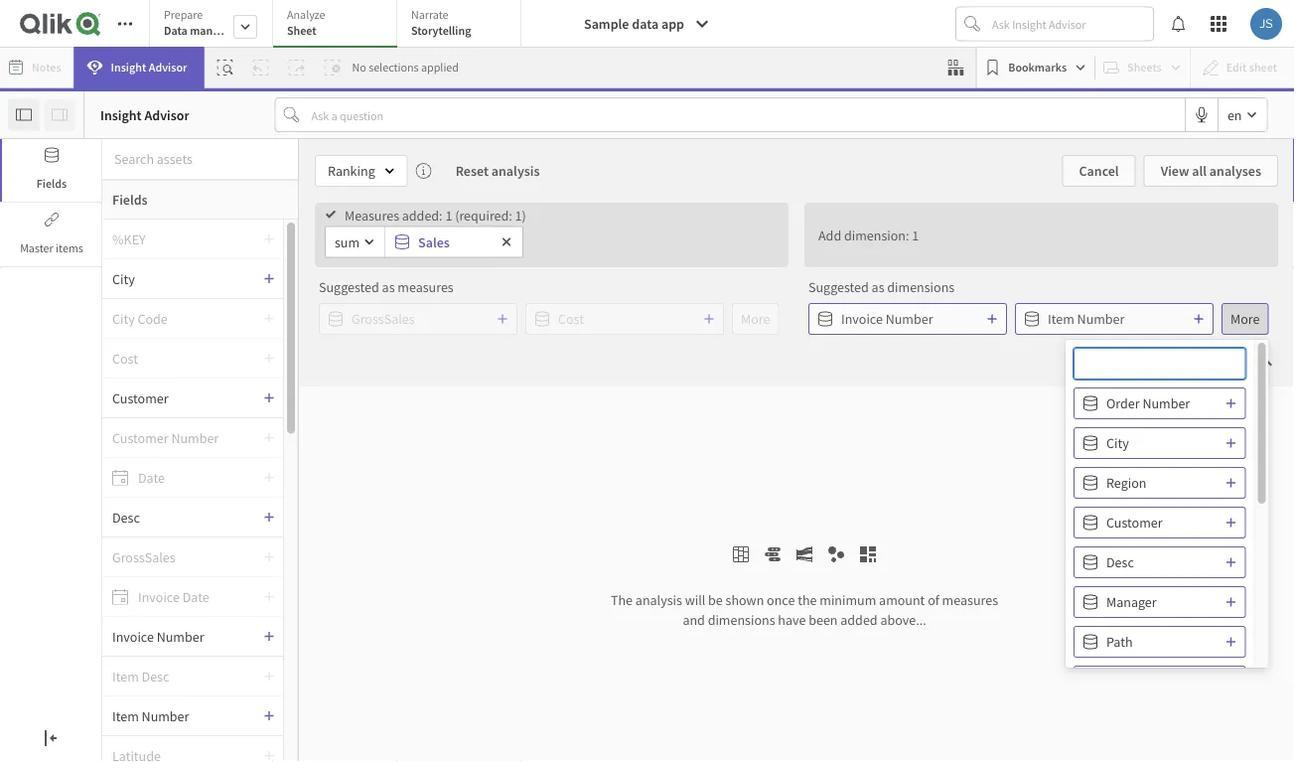 Task type: locate. For each thing, give the bounding box(es) containing it.
selections tool image
[[948, 60, 964, 76]]

this down any on the bottom
[[726, 558, 747, 575]]

1 horizontal spatial you
[[426, 528, 448, 546]]

your inside explore your data directly or let qlik generate insights for you with
[[334, 501, 360, 519]]

city menu item
[[102, 259, 283, 299], [1070, 423, 1250, 463]]

data inside explore your data directly or let qlik generate insights for you with
[[363, 501, 389, 519]]

invoice number menu item
[[102, 617, 283, 657]]

1 horizontal spatial and
[[942, 531, 964, 549]]

1 vertical spatial invoice number button
[[102, 628, 263, 645]]

will
[[685, 591, 706, 609]]

invoice number button down suggested as dimensions
[[809, 303, 1008, 335]]

narrate
[[411, 7, 449, 22]]

item
[[1048, 310, 1075, 328], [112, 707, 139, 725]]

0 horizontal spatial city
[[112, 270, 135, 288]]

advisor down insight advisor dropdown button
[[145, 106, 189, 124]]

menu
[[102, 220, 298, 761], [1070, 384, 1250, 762]]

1 horizontal spatial 1
[[912, 226, 919, 244]]

generate
[[306, 528, 357, 546]]

no selections applied
[[352, 60, 459, 75]]

2 horizontal spatial this
[[831, 232, 868, 262]]

item number button up hide
[[1016, 303, 1214, 335]]

analysis inside "button"
[[492, 162, 540, 180]]

visualizations
[[861, 531, 939, 549]]

sheet. inside . any found insights can be saved to this sheet.
[[630, 584, 665, 602]]

1 vertical spatial desc button
[[1074, 547, 1247, 578]]

analysis right reset
[[492, 162, 540, 180]]

customer menu item
[[102, 379, 283, 418], [1070, 503, 1250, 543]]

0 horizontal spatial desc button
[[102, 508, 263, 526]]

menu containing city
[[102, 220, 298, 761]]

you inside . save any insights you discover to this sheet.
[[340, 584, 361, 602]]

desc
[[112, 508, 140, 526], [1107, 554, 1135, 571]]

1 vertical spatial insights
[[585, 558, 630, 575]]

0 horizontal spatial 1
[[446, 206, 453, 224]]

desc menu item
[[102, 498, 283, 538], [1070, 543, 1250, 582]]

0 vertical spatial desc button
[[102, 508, 263, 526]]

and inside the analysis will be shown once the minimum amount of measures and dimensions have been added above...
[[683, 611, 705, 629]]

0 vertical spatial customer
[[112, 389, 169, 407]]

city button
[[102, 270, 263, 288], [1074, 427, 1247, 459]]

item number button down invoice number menu item
[[102, 707, 263, 725]]

be inside . any found insights can be saved to this sheet.
[[657, 558, 671, 575]]

as down choose at top left
[[382, 278, 395, 296]]

insights left can
[[585, 558, 630, 575]]

analysis for reset
[[492, 162, 540, 180]]

item number down invoice number menu item
[[112, 707, 189, 725]]

0 vertical spatial insight advisor
[[111, 60, 187, 75]]

1 horizontal spatial your
[[858, 558, 884, 575]]

have
[[778, 611, 806, 629]]

0 horizontal spatial as
[[382, 278, 395, 296]]

choose an option below to get started adding to this sheet... application
[[0, 0, 1295, 762]]

analysis inside the analysis will be shown once the minimum amount of measures and dimensions have been added above...
[[636, 591, 683, 609]]

1 horizontal spatial invoice
[[842, 310, 883, 328]]

invoice number down suggested as dimensions
[[842, 310, 934, 328]]

0 vertical spatial you
[[426, 528, 448, 546]]

your up generate
[[334, 501, 360, 519]]

sheet. inside . save any insights you discover to this sheet.
[[455, 584, 490, 602]]

data left app
[[632, 15, 659, 33]]

to right saved
[[711, 558, 723, 575]]

to left the get
[[595, 232, 616, 262]]

0 horizontal spatial and
[[683, 611, 705, 629]]

1 vertical spatial desc
[[1107, 554, 1135, 571]]

1 right added:
[[446, 206, 453, 224]]

sales
[[418, 233, 450, 251]]

suggested for suggested as dimensions
[[809, 278, 869, 296]]

insight advisor down insight advisor dropdown button
[[100, 106, 189, 124]]

suggested down sum
[[319, 278, 379, 296]]

desc button for the right 'desc' menu item
[[1074, 547, 1247, 578]]

1 vertical spatial this
[[726, 558, 747, 575]]

this down save
[[431, 584, 452, 602]]

master items
[[20, 240, 83, 256]]

and left build
[[942, 531, 964, 549]]

insight advisor
[[111, 60, 187, 75], [100, 106, 189, 124]]

0 vertical spatial data
[[632, 15, 659, 33]]

item number button
[[1016, 303, 1214, 335], [102, 707, 263, 725]]

1 vertical spatial and
[[683, 611, 705, 629]]

amount
[[880, 591, 926, 609]]

0 horizontal spatial menu
[[102, 220, 298, 761]]

save
[[435, 554, 462, 572]]

0 vertical spatial advisor
[[149, 60, 187, 75]]

fields up "master items"
[[36, 176, 67, 191]]

2 horizontal spatial sheet.
[[914, 558, 950, 575]]

1 vertical spatial advisor
[[145, 106, 189, 124]]

advisor down data on the left of page
[[149, 60, 187, 75]]

desc button
[[102, 508, 263, 526], [1074, 547, 1247, 578]]

0 horizontal spatial data
[[363, 501, 389, 519]]

1 horizontal spatial sheet.
[[630, 584, 665, 602]]

you inside explore your data directly or let qlik generate insights for you with
[[426, 528, 448, 546]]

app
[[662, 15, 685, 33]]

2 vertical spatial this
[[431, 584, 452, 602]]

measures right of
[[943, 591, 999, 609]]

to right adding at the top of page
[[806, 232, 826, 262]]

to right discover
[[416, 584, 428, 602]]

item inside item number button
[[1048, 310, 1075, 328]]

all
[[1193, 162, 1207, 180]]

no
[[352, 60, 366, 75]]

your left new
[[858, 558, 884, 575]]

0 vertical spatial customer menu item
[[102, 379, 283, 418]]

0 vertical spatial customer button
[[102, 389, 263, 407]]

as down the sheet...
[[872, 278, 885, 296]]

customer button
[[102, 389, 263, 407], [1074, 507, 1247, 539]]

added
[[841, 611, 878, 629]]

. left any on the bottom
[[709, 528, 713, 546]]

1 vertical spatial invoice number
[[112, 628, 204, 645]]

item number up "order"
[[1048, 310, 1125, 328]]

2 as from the left
[[872, 278, 885, 296]]

be
[[657, 558, 671, 575], [709, 591, 723, 609]]

path button
[[1074, 626, 1247, 658]]

1 vertical spatial customer button
[[1074, 507, 1247, 539]]

2 vertical spatial insights
[[292, 584, 337, 602]]

insights for . save any insights you discover to this sheet.
[[292, 584, 337, 602]]

view
[[1161, 162, 1190, 180]]

order
[[1107, 395, 1140, 412]]

insights inside . any found insights can be saved to this sheet.
[[585, 558, 630, 575]]

1 horizontal spatial item number
[[1048, 310, 1125, 328]]

dimensions
[[888, 278, 955, 296], [708, 611, 776, 629]]

suggestions
[[1180, 354, 1251, 372]]

item inside item number menu item
[[112, 707, 139, 725]]

1 suggested from the left
[[319, 278, 379, 296]]

saved
[[674, 558, 708, 575]]

1 right dimension:
[[912, 226, 919, 244]]

data inside button
[[632, 15, 659, 33]]

sheet. right new
[[914, 558, 950, 575]]

0 horizontal spatial customer
[[112, 389, 169, 407]]

item number button inside menu item
[[102, 707, 263, 725]]

above...
[[881, 611, 927, 629]]

0 vertical spatial measures
[[398, 278, 454, 296]]

measures added: 1 (required: 1)
[[345, 206, 526, 224]]

manager
[[1107, 593, 1157, 611]]

data left directly
[[363, 501, 389, 519]]

. for save
[[428, 554, 432, 572]]

invoice inside menu item
[[112, 628, 154, 645]]

your
[[334, 501, 360, 519], [858, 558, 884, 575]]

as
[[382, 278, 395, 296], [872, 278, 885, 296]]

analysis
[[492, 162, 540, 180], [636, 591, 683, 609]]

choose
[[350, 232, 424, 262]]

master items button
[[0, 204, 101, 266], [2, 204, 101, 266]]

0 vertical spatial item
[[1048, 310, 1075, 328]]

item number inside item number menu item
[[112, 707, 189, 725]]

1 vertical spatial you
[[340, 584, 361, 602]]

below
[[529, 232, 590, 262]]

shown
[[726, 591, 765, 609]]

invoice number button
[[809, 303, 1008, 335], [102, 628, 263, 645]]

None text field
[[1074, 348, 1247, 380]]

hide
[[1150, 354, 1178, 372]]

to left start
[[949, 501, 961, 519]]

0 horizontal spatial be
[[657, 558, 671, 575]]

creating
[[810, 531, 858, 549]]

0 vertical spatial analysis
[[492, 162, 540, 180]]

0 vertical spatial desc menu item
[[102, 498, 283, 538]]

1 master items button from the left
[[0, 204, 101, 266]]

invoice number button up item number menu item
[[102, 628, 263, 645]]

. inside . any found insights can be saved to this sheet.
[[709, 528, 713, 546]]

2 suggested from the left
[[809, 278, 869, 296]]

sheet. down can
[[630, 584, 665, 602]]

1 vertical spatial be
[[709, 591, 723, 609]]

insights left for
[[359, 528, 405, 546]]

be right will
[[709, 591, 723, 609]]

1 vertical spatial your
[[858, 558, 884, 575]]

invoice number up item number menu item
[[112, 628, 204, 645]]

analysis for the
[[636, 591, 683, 609]]

1 horizontal spatial city menu item
[[1070, 423, 1250, 463]]

your inside to start creating visualizations and build your new sheet.
[[858, 558, 884, 575]]

1 vertical spatial customer menu item
[[1070, 503, 1250, 543]]

. inside . save any insights you discover to this sheet.
[[428, 554, 432, 572]]

insights inside . save any insights you discover to this sheet.
[[292, 584, 337, 602]]

0 vertical spatial city button
[[102, 270, 263, 288]]

0 vertical spatial invoice number button
[[809, 303, 1008, 335]]

insights inside explore your data directly or let qlik generate insights for you with
[[359, 528, 405, 546]]

1 vertical spatial city menu item
[[1070, 423, 1250, 463]]

measures down the an
[[398, 278, 454, 296]]

suggested
[[319, 278, 379, 296], [809, 278, 869, 296]]

measures
[[398, 278, 454, 296], [943, 591, 999, 609]]

hide suggestions button
[[1134, 347, 1287, 379]]

can
[[633, 558, 654, 575]]

to inside . save any insights you discover to this sheet.
[[416, 584, 428, 602]]

path menu item
[[1070, 622, 1250, 662]]

1 vertical spatial .
[[428, 554, 432, 572]]

any
[[465, 554, 486, 572]]

tab list
[[149, 0, 522, 50]]

1 horizontal spatial customer button
[[1074, 507, 1247, 539]]

region
[[1107, 474, 1147, 492]]

0 horizontal spatial item
[[112, 707, 139, 725]]

1 horizontal spatial invoice number
[[842, 310, 934, 328]]

view all analyses
[[1161, 162, 1262, 180]]

sheet.
[[914, 558, 950, 575], [455, 584, 490, 602], [630, 584, 665, 602]]

fields down search assets text box
[[112, 191, 148, 209]]

1 horizontal spatial suggested
[[809, 278, 869, 296]]

1 vertical spatial item number button
[[102, 707, 263, 725]]

0 horizontal spatial city menu item
[[102, 259, 283, 299]]

explore your data directly or let qlik generate insights for you with
[[288, 501, 494, 546]]

the
[[798, 591, 817, 609]]

customer
[[112, 389, 169, 407], [1107, 514, 1163, 532]]

0 vertical spatial be
[[657, 558, 671, 575]]

directly
[[392, 501, 436, 519]]

reset analysis button
[[440, 155, 556, 187]]

0 horizontal spatial customer menu item
[[102, 379, 283, 418]]

1 vertical spatial desc menu item
[[1070, 543, 1250, 582]]

insights down generate
[[292, 584, 337, 602]]

suggested down add
[[809, 278, 869, 296]]

to inside . any found insights can be saved to this sheet.
[[711, 558, 723, 575]]

(required:
[[455, 206, 513, 224]]

1 horizontal spatial customer
[[1107, 514, 1163, 532]]

minimum
[[820, 591, 877, 609]]

be right can
[[657, 558, 671, 575]]

1 vertical spatial measures
[[943, 591, 999, 609]]

0 vertical spatial and
[[942, 531, 964, 549]]

0 horizontal spatial customer button
[[102, 389, 263, 407]]

Search assets text field
[[102, 141, 298, 177]]

added:
[[402, 206, 443, 224]]

customer inside customer button
[[1107, 514, 1163, 532]]

cancel button
[[1063, 155, 1137, 187]]

0 vertical spatial insights
[[359, 528, 405, 546]]

prepare
[[164, 7, 203, 22]]

to inside to start creating visualizations and build your new sheet.
[[949, 501, 961, 519]]

insight advisor down data on the left of page
[[111, 60, 187, 75]]

0 horizontal spatial your
[[334, 501, 360, 519]]

as for measures
[[382, 278, 395, 296]]

Ask Insight Advisor text field
[[989, 8, 1154, 40]]

data
[[164, 23, 188, 38]]

qlik
[[471, 501, 494, 519]]

1 horizontal spatial menu
[[1070, 384, 1250, 762]]

dimensions down the sheet...
[[888, 278, 955, 296]]

1 horizontal spatial desc button
[[1074, 547, 1247, 578]]

0 horizontal spatial insights
[[292, 584, 337, 602]]

number down hide
[[1143, 395, 1191, 412]]

this inside . save any insights you discover to this sheet.
[[431, 584, 452, 602]]

number up item number menu item
[[157, 628, 204, 645]]

1
[[446, 206, 453, 224], [912, 226, 919, 244]]

1 horizontal spatial dimensions
[[888, 278, 955, 296]]

0 horizontal spatial you
[[340, 584, 361, 602]]

sheet. down any
[[455, 584, 490, 602]]

0 vertical spatial this
[[831, 232, 868, 262]]

0 horizontal spatial analysis
[[492, 162, 540, 180]]

1 vertical spatial dimensions
[[708, 611, 776, 629]]

1 for dimension:
[[912, 226, 919, 244]]

menu containing order number
[[1070, 384, 1250, 762]]

number up "order"
[[1078, 310, 1125, 328]]

you
[[426, 528, 448, 546], [340, 584, 361, 602]]

0 vertical spatial desc
[[112, 508, 140, 526]]

0 horizontal spatial invoice
[[112, 628, 154, 645]]

1 vertical spatial item
[[112, 707, 139, 725]]

. left save
[[428, 554, 432, 572]]

you right for
[[426, 528, 448, 546]]

deselect field image
[[501, 236, 513, 248]]

this up suggested as dimensions
[[831, 232, 868, 262]]

0 vertical spatial .
[[709, 528, 713, 546]]

dimensions down shown
[[708, 611, 776, 629]]

1 horizontal spatial this
[[726, 558, 747, 575]]

analysis left will
[[636, 591, 683, 609]]

1 horizontal spatial item
[[1048, 310, 1075, 328]]

0 vertical spatial your
[[334, 501, 360, 519]]

tab list containing prepare
[[149, 0, 522, 50]]

sheet. inside to start creating visualizations and build your new sheet.
[[914, 558, 950, 575]]

and down will
[[683, 611, 705, 629]]

discover
[[364, 584, 413, 602]]

you left discover
[[340, 584, 361, 602]]

1 vertical spatial insight
[[100, 106, 142, 124]]

0 vertical spatial item number button
[[1016, 303, 1214, 335]]

1 horizontal spatial invoice number button
[[809, 303, 1008, 335]]

menu item
[[1070, 662, 1250, 702]]

data
[[632, 15, 659, 33], [363, 501, 389, 519]]

1 vertical spatial invoice
[[112, 628, 154, 645]]

1 vertical spatial analysis
[[636, 591, 683, 609]]

order number
[[1107, 395, 1191, 412]]

reset
[[456, 162, 489, 180]]

1 as from the left
[[382, 278, 395, 296]]

item number
[[1048, 310, 1125, 328], [112, 707, 189, 725]]

. save any insights you discover to this sheet.
[[292, 554, 490, 602]]

1 horizontal spatial measures
[[943, 591, 999, 609]]

build
[[967, 531, 997, 549]]

0 horizontal spatial .
[[428, 554, 432, 572]]

advisor
[[149, 60, 187, 75], [145, 106, 189, 124]]

item number menu item
[[102, 697, 283, 736]]

1 vertical spatial item number
[[112, 707, 189, 725]]

0 vertical spatial invoice number
[[842, 310, 934, 328]]



Task type: describe. For each thing, give the bounding box(es) containing it.
1 horizontal spatial fields
[[112, 191, 148, 209]]

this inside . any found insights can be saved to this sheet.
[[726, 558, 747, 575]]

dimensions inside the analysis will be shown once the minimum amount of measures and dimensions have been added above...
[[708, 611, 776, 629]]

en button
[[1219, 98, 1268, 131]]

sales button
[[386, 227, 491, 257]]

0 horizontal spatial desc menu item
[[102, 498, 283, 538]]

tab list inside choose an option below to get started adding to this sheet... application
[[149, 0, 522, 50]]

. for any
[[709, 528, 713, 546]]

0 vertical spatial dimensions
[[888, 278, 955, 296]]

applied
[[421, 60, 459, 75]]

be inside the analysis will be shown once the minimum amount of measures and dimensions have been added above...
[[709, 591, 723, 609]]

been
[[809, 611, 838, 629]]

for
[[407, 528, 424, 546]]

1 horizontal spatial city
[[1107, 434, 1130, 452]]

0 horizontal spatial city button
[[102, 270, 263, 288]]

. any found insights can be saved to this sheet.
[[548, 528, 747, 602]]

more button
[[1222, 303, 1269, 335]]

the
[[611, 591, 633, 609]]

any
[[715, 528, 737, 546]]

sum button
[[326, 227, 385, 257]]

new
[[887, 558, 912, 575]]

hide suggestions
[[1150, 354, 1251, 372]]

bookmarks
[[1009, 60, 1067, 75]]

sheet
[[287, 23, 317, 38]]

manager button
[[1074, 586, 1247, 618]]

an
[[429, 232, 454, 262]]

order number button
[[1074, 388, 1247, 419]]

en
[[1228, 106, 1243, 124]]

once
[[767, 591, 795, 609]]

order number menu item
[[1070, 384, 1250, 423]]

sheet. for this
[[455, 584, 490, 602]]

insights for . any found insights can be saved to this sheet.
[[585, 558, 630, 575]]

suggested for suggested as measures
[[319, 278, 379, 296]]

with
[[451, 528, 476, 546]]

region button
[[1074, 467, 1247, 499]]

started
[[656, 232, 727, 262]]

number inside button
[[1143, 395, 1191, 412]]

option
[[459, 232, 524, 262]]

of
[[928, 591, 940, 609]]

sample
[[584, 15, 629, 33]]

invoice number inside menu item
[[112, 628, 204, 645]]

sample data app button
[[572, 8, 722, 40]]

invoice number button inside menu item
[[102, 628, 263, 645]]

choose an option below to get started adding to this sheet...
[[350, 232, 945, 262]]

found
[[548, 558, 582, 575]]

or
[[438, 501, 451, 519]]

sum
[[335, 233, 360, 251]]

the analysis will be shown once the minimum amount of measures and dimensions have been added above...
[[611, 591, 999, 629]]

0 vertical spatial city
[[112, 270, 135, 288]]

suggested as dimensions
[[809, 278, 955, 296]]

insight advisor button
[[74, 47, 204, 88]]

bookmarks button
[[981, 52, 1091, 83]]

explore
[[288, 501, 331, 519]]

0 horizontal spatial measures
[[398, 278, 454, 296]]

advisor inside insight advisor dropdown button
[[149, 60, 187, 75]]

more
[[1231, 310, 1261, 328]]

analyses
[[1210, 162, 1262, 180]]

selections
[[369, 60, 419, 75]]

1 vertical spatial insight advisor
[[100, 106, 189, 124]]

number down invoice number menu item
[[142, 707, 189, 725]]

start
[[964, 501, 991, 519]]

as for dimensions
[[872, 278, 885, 296]]

dimension:
[[845, 226, 910, 244]]

view all analyses button
[[1144, 155, 1279, 187]]

measures inside the analysis will be shown once the minimum amount of measures and dimensions have been added above...
[[943, 591, 999, 609]]

measures
[[345, 206, 399, 224]]

1 vertical spatial city button
[[1074, 427, 1247, 459]]

prepare data manager
[[164, 7, 236, 38]]

to start creating visualizations and build your new sheet.
[[810, 501, 997, 575]]

1)
[[515, 206, 526, 224]]

items
[[56, 240, 83, 256]]

storytelling
[[411, 23, 471, 38]]

1 for added:
[[446, 206, 453, 224]]

customer button for the right customer 'menu item'
[[1074, 507, 1247, 539]]

2 master items button from the left
[[2, 204, 101, 266]]

desc button for leftmost 'desc' menu item
[[102, 508, 263, 526]]

desc inside button
[[1107, 554, 1135, 571]]

Ask a question text field
[[308, 99, 1185, 131]]

0 vertical spatial invoice
[[842, 310, 883, 328]]

number inside menu item
[[157, 628, 204, 645]]

add
[[819, 226, 842, 244]]

suggested as measures
[[319, 278, 454, 296]]

0 horizontal spatial fields
[[36, 176, 67, 191]]

0 horizontal spatial desc
[[112, 508, 140, 526]]

narrate storytelling
[[411, 7, 471, 38]]

get
[[620, 232, 652, 262]]

1 horizontal spatial customer menu item
[[1070, 503, 1250, 543]]

insight inside dropdown button
[[111, 60, 146, 75]]

customer button for left customer 'menu item'
[[102, 389, 263, 407]]

0 vertical spatial city menu item
[[102, 259, 283, 299]]

sample data app
[[584, 15, 685, 33]]

and inside to start creating visualizations and build your new sheet.
[[942, 531, 964, 549]]

analyze sheet
[[287, 7, 325, 38]]

insight advisor inside dropdown button
[[111, 60, 187, 75]]

hide assets image
[[16, 107, 32, 123]]

sheet...
[[873, 232, 945, 262]]

manager menu item
[[1070, 582, 1250, 622]]

let
[[454, 501, 469, 519]]

1 horizontal spatial desc menu item
[[1070, 543, 1250, 582]]

cancel
[[1080, 162, 1120, 180]]

region menu item
[[1070, 463, 1250, 503]]

sheet. for new
[[914, 558, 950, 575]]

master
[[20, 240, 53, 256]]

number down suggested as dimensions
[[886, 310, 934, 328]]

path
[[1107, 633, 1133, 651]]

manager
[[190, 23, 236, 38]]

adding
[[731, 232, 801, 262]]

add dimension: 1
[[819, 226, 919, 244]]

0 vertical spatial item number
[[1048, 310, 1125, 328]]



Task type: vqa. For each thing, say whether or not it's contained in the screenshot.
the and within the The analysis will be shown once the minimum amount of measures and dimensions have been added above...
yes



